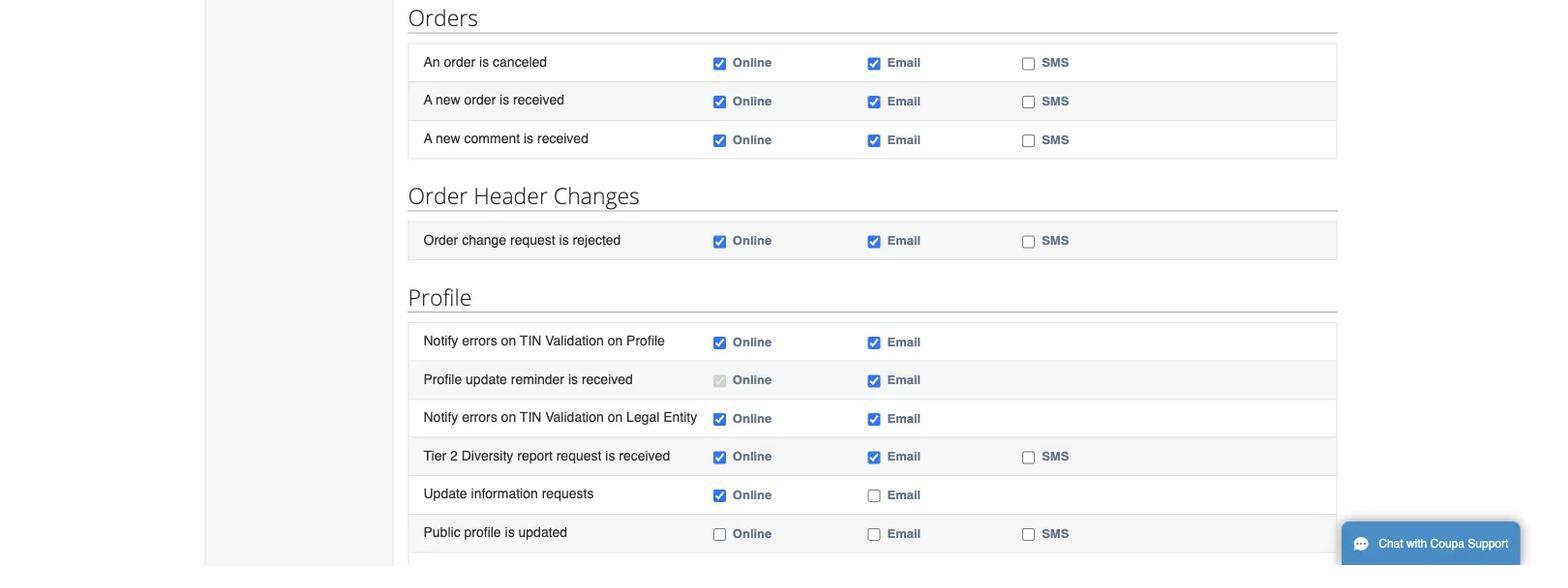 Task type: locate. For each thing, give the bounding box(es) containing it.
new for order
[[436, 92, 460, 108]]

tin down profile update reminder is received
[[520, 410, 541, 425]]

online for profile update reminder is received
[[733, 373, 772, 387]]

profile down change
[[408, 282, 472, 312]]

errors
[[462, 333, 497, 348], [462, 410, 497, 425]]

an
[[423, 54, 440, 69]]

1 vertical spatial a
[[423, 130, 432, 146]]

on down profile update reminder is received
[[501, 410, 516, 425]]

email for tier 2 diversity report request is received
[[887, 449, 921, 464]]

errors up the update
[[462, 333, 497, 348]]

online for order change request is rejected
[[733, 233, 772, 248]]

7 email from the top
[[887, 411, 921, 426]]

0 vertical spatial a
[[423, 92, 432, 108]]

update
[[466, 371, 507, 387]]

a new order is received
[[423, 92, 564, 108]]

new down an
[[436, 92, 460, 108]]

email for a new comment is received
[[887, 132, 921, 146]]

request up requests
[[556, 448, 601, 463]]

0 vertical spatial validation
[[545, 333, 604, 348]]

on
[[501, 333, 516, 348], [608, 333, 623, 348], [501, 410, 516, 425], [608, 410, 623, 425]]

1 vertical spatial request
[[556, 448, 601, 463]]

received
[[513, 92, 564, 108], [537, 130, 588, 146], [582, 371, 633, 387], [619, 448, 670, 463]]

notify
[[423, 333, 458, 348], [423, 410, 458, 425]]

1 validation from the top
[[545, 333, 604, 348]]

2 vertical spatial profile
[[423, 371, 462, 387]]

tin up profile update reminder is received
[[520, 333, 541, 348]]

0 vertical spatial errors
[[462, 333, 497, 348]]

0 vertical spatial new
[[436, 92, 460, 108]]

validation up reminder
[[545, 333, 604, 348]]

new
[[436, 92, 460, 108], [436, 130, 460, 146]]

is
[[479, 54, 489, 69], [500, 92, 509, 108], [524, 130, 533, 146], [559, 232, 569, 247], [568, 371, 578, 387], [605, 448, 615, 463], [505, 524, 515, 540]]

public
[[423, 524, 460, 540]]

email for public profile is updated
[[887, 526, 921, 540]]

1 a from the top
[[423, 92, 432, 108]]

change
[[462, 232, 506, 247]]

chat with coupa support
[[1379, 537, 1508, 551]]

order left change
[[423, 232, 458, 247]]

1 new from the top
[[436, 92, 460, 108]]

online for update information requests
[[733, 488, 772, 502]]

1 vertical spatial errors
[[462, 410, 497, 425]]

a for a new order is received
[[423, 92, 432, 108]]

validation up tier 2 diversity report request is received
[[545, 410, 604, 425]]

2 notify from the top
[[423, 410, 458, 425]]

None checkbox
[[713, 58, 726, 70], [1022, 58, 1035, 70], [1022, 96, 1035, 109], [868, 134, 880, 147], [1022, 134, 1035, 147], [713, 236, 726, 248], [868, 236, 880, 248], [1022, 236, 1035, 248], [868, 337, 880, 349], [713, 375, 726, 388], [713, 413, 726, 426], [868, 413, 880, 426], [713, 452, 726, 464], [868, 452, 880, 464], [1022, 452, 1035, 464], [713, 528, 726, 541], [713, 58, 726, 70], [1022, 58, 1035, 70], [1022, 96, 1035, 109], [868, 134, 880, 147], [1022, 134, 1035, 147], [713, 236, 726, 248], [868, 236, 880, 248], [1022, 236, 1035, 248], [868, 337, 880, 349], [713, 375, 726, 388], [713, 413, 726, 426], [868, 413, 880, 426], [713, 452, 726, 464], [868, 452, 880, 464], [1022, 452, 1035, 464], [713, 528, 726, 541]]

received up changes
[[537, 130, 588, 146]]

is right profile
[[505, 524, 515, 540]]

a new comment is received
[[423, 130, 588, 146]]

is right comment
[[524, 130, 533, 146]]

orders
[[408, 3, 478, 33]]

0 vertical spatial tin
[[520, 333, 541, 348]]

tin
[[520, 333, 541, 348], [520, 410, 541, 425]]

email for notify errors on tin validation on legal entity
[[887, 411, 921, 426]]

email for order change request is rejected
[[887, 233, 921, 248]]

1 sms from the top
[[1042, 55, 1069, 70]]

1 vertical spatial tin
[[520, 410, 541, 425]]

canceled
[[493, 54, 547, 69]]

a
[[423, 92, 432, 108], [423, 130, 432, 146]]

order
[[444, 54, 475, 69], [464, 92, 496, 108]]

online for notify errors on tin validation on profile
[[733, 334, 772, 349]]

notify up profile update reminder is received
[[423, 333, 458, 348]]

email for update information requests
[[887, 488, 921, 502]]

changes
[[554, 180, 640, 210]]

0 vertical spatial profile
[[408, 282, 472, 312]]

8 email from the top
[[887, 449, 921, 464]]

update information requests
[[423, 486, 594, 502]]

validation
[[545, 333, 604, 348], [545, 410, 604, 425]]

6 email from the top
[[887, 373, 921, 387]]

tin for profile
[[520, 333, 541, 348]]

1 notify from the top
[[423, 333, 458, 348]]

4 sms from the top
[[1042, 233, 1069, 248]]

errors down the update
[[462, 410, 497, 425]]

a down an
[[423, 92, 432, 108]]

4 online from the top
[[733, 233, 772, 248]]

order for order change request is rejected
[[423, 232, 458, 247]]

profile
[[408, 282, 472, 312], [626, 333, 665, 348], [423, 371, 462, 387]]

is left canceled
[[479, 54, 489, 69]]

received up legal
[[582, 371, 633, 387]]

public profile is updated
[[423, 524, 567, 540]]

6 online from the top
[[733, 373, 772, 387]]

3 sms from the top
[[1042, 132, 1069, 146]]

updated
[[518, 524, 567, 540]]

online for an order is canceled
[[733, 55, 772, 70]]

online for public profile is updated
[[733, 526, 772, 540]]

received for a new comment is received
[[537, 130, 588, 146]]

5 sms from the top
[[1042, 449, 1069, 464]]

2 validation from the top
[[545, 410, 604, 425]]

legal
[[626, 410, 660, 425]]

request down order header changes
[[510, 232, 555, 247]]

online
[[733, 55, 772, 70], [733, 94, 772, 108], [733, 132, 772, 146], [733, 233, 772, 248], [733, 334, 772, 349], [733, 373, 772, 387], [733, 411, 772, 426], [733, 449, 772, 464], [733, 488, 772, 502], [733, 526, 772, 540]]

10 online from the top
[[733, 526, 772, 540]]

1 online from the top
[[733, 55, 772, 70]]

7 online from the top
[[733, 411, 772, 426]]

information
[[471, 486, 538, 502]]

4 email from the top
[[887, 233, 921, 248]]

tier 2 diversity report request is received
[[423, 448, 670, 463]]

0 vertical spatial notify
[[423, 333, 458, 348]]

sms for a new comment is received
[[1042, 132, 1069, 146]]

sms for tier 2 diversity report request is received
[[1042, 449, 1069, 464]]

received for a new order is received
[[513, 92, 564, 108]]

0 vertical spatial order
[[408, 180, 468, 210]]

1 vertical spatial validation
[[545, 410, 604, 425]]

2 sms from the top
[[1042, 94, 1069, 108]]

email
[[887, 55, 921, 70], [887, 94, 921, 108], [887, 132, 921, 146], [887, 233, 921, 248], [887, 334, 921, 349], [887, 373, 921, 387], [887, 411, 921, 426], [887, 449, 921, 464], [887, 488, 921, 502], [887, 526, 921, 540]]

1 vertical spatial new
[[436, 130, 460, 146]]

9 online from the top
[[733, 488, 772, 502]]

order
[[408, 180, 468, 210], [423, 232, 458, 247]]

3 online from the top
[[733, 132, 772, 146]]

10 email from the top
[[887, 526, 921, 540]]

new for comment
[[436, 130, 460, 146]]

1 errors from the top
[[462, 333, 497, 348]]

is left 'rejected'
[[559, 232, 569, 247]]

on left legal
[[608, 410, 623, 425]]

9 email from the top
[[887, 488, 921, 502]]

reminder
[[511, 371, 564, 387]]

new left comment
[[436, 130, 460, 146]]

a left comment
[[423, 130, 432, 146]]

None checkbox
[[868, 58, 880, 70], [713, 96, 726, 109], [868, 96, 880, 109], [713, 134, 726, 147], [713, 337, 726, 349], [868, 375, 880, 388], [713, 490, 726, 503], [868, 490, 880, 503], [868, 528, 880, 541], [1022, 528, 1035, 541], [868, 58, 880, 70], [713, 96, 726, 109], [868, 96, 880, 109], [713, 134, 726, 147], [713, 337, 726, 349], [868, 375, 880, 388], [713, 490, 726, 503], [868, 490, 880, 503], [868, 528, 880, 541], [1022, 528, 1035, 541]]

profile up legal
[[626, 333, 665, 348]]

support
[[1468, 537, 1508, 551]]

1 vertical spatial notify
[[423, 410, 458, 425]]

tier
[[423, 448, 446, 463]]

email for notify errors on tin validation on profile
[[887, 334, 921, 349]]

notify for notify errors on tin validation on legal entity
[[423, 410, 458, 425]]

1 email from the top
[[887, 55, 921, 70]]

5 email from the top
[[887, 334, 921, 349]]

order up change
[[408, 180, 468, 210]]

2 online from the top
[[733, 94, 772, 108]]

online for a new comment is received
[[733, 132, 772, 146]]

2 errors from the top
[[462, 410, 497, 425]]

online for tier 2 diversity report request is received
[[733, 449, 772, 464]]

coupa
[[1430, 537, 1465, 551]]

1 horizontal spatial request
[[556, 448, 601, 463]]

received down legal
[[619, 448, 670, 463]]

profile left the update
[[423, 371, 462, 387]]

3 email from the top
[[887, 132, 921, 146]]

2 new from the top
[[436, 130, 460, 146]]

8 online from the top
[[733, 449, 772, 464]]

order down an order is canceled
[[464, 92, 496, 108]]

order right an
[[444, 54, 475, 69]]

6 sms from the top
[[1042, 526, 1069, 540]]

5 online from the top
[[733, 334, 772, 349]]

sms for an order is canceled
[[1042, 55, 1069, 70]]

0 horizontal spatial request
[[510, 232, 555, 247]]

update
[[423, 486, 467, 502]]

2 email from the top
[[887, 94, 921, 108]]

an order is canceled
[[423, 54, 547, 69]]

2
[[450, 448, 458, 463]]

1 tin from the top
[[520, 333, 541, 348]]

notify up tier
[[423, 410, 458, 425]]

notify errors on tin validation on legal entity
[[423, 410, 697, 425]]

2 tin from the top
[[520, 410, 541, 425]]

received down canceled
[[513, 92, 564, 108]]

sms
[[1042, 55, 1069, 70], [1042, 94, 1069, 108], [1042, 132, 1069, 146], [1042, 233, 1069, 248], [1042, 449, 1069, 464], [1042, 526, 1069, 540]]

1 vertical spatial order
[[423, 232, 458, 247]]

request
[[510, 232, 555, 247], [556, 448, 601, 463]]

sms for order change request is rejected
[[1042, 233, 1069, 248]]

tin for legal
[[520, 410, 541, 425]]

validation for profile
[[545, 333, 604, 348]]

2 a from the top
[[423, 130, 432, 146]]



Task type: vqa. For each thing, say whether or not it's contained in the screenshot.
Email for Public profile is updated
yes



Task type: describe. For each thing, give the bounding box(es) containing it.
with
[[1406, 537, 1427, 551]]

a for a new comment is received
[[423, 130, 432, 146]]

validation for legal
[[545, 410, 604, 425]]

online for a new order is received
[[733, 94, 772, 108]]

online for notify errors on tin validation on legal entity
[[733, 411, 772, 426]]

profile update reminder is received
[[423, 371, 633, 387]]

order change request is rejected
[[423, 232, 621, 247]]

comment
[[464, 130, 520, 146]]

1 vertical spatial profile
[[626, 333, 665, 348]]

notify errors on tin validation on profile
[[423, 333, 665, 348]]

entity
[[663, 410, 697, 425]]

chat with coupa support button
[[1342, 522, 1520, 566]]

sms for a new order is received
[[1042, 94, 1069, 108]]

1 vertical spatial order
[[464, 92, 496, 108]]

header
[[474, 180, 548, 210]]

is right reminder
[[568, 371, 578, 387]]

email for an order is canceled
[[887, 55, 921, 70]]

errors for notify errors on tin validation on legal entity
[[462, 410, 497, 425]]

notify for notify errors on tin validation on profile
[[423, 333, 458, 348]]

is up a new comment is received
[[500, 92, 509, 108]]

email for profile update reminder is received
[[887, 373, 921, 387]]

on up profile update reminder is received
[[501, 333, 516, 348]]

rejected
[[573, 232, 621, 247]]

diversity
[[461, 448, 513, 463]]

chat
[[1379, 537, 1403, 551]]

sms for public profile is updated
[[1042, 526, 1069, 540]]

report
[[517, 448, 553, 463]]

profile for profile update reminder is received
[[423, 371, 462, 387]]

order header changes
[[408, 180, 640, 210]]

0 vertical spatial order
[[444, 54, 475, 69]]

profile for profile
[[408, 282, 472, 312]]

profile
[[464, 524, 501, 540]]

requests
[[542, 486, 594, 502]]

on up the notify errors on tin validation on legal entity
[[608, 333, 623, 348]]

0 vertical spatial request
[[510, 232, 555, 247]]

order for order header changes
[[408, 180, 468, 210]]

received for profile update reminder is received
[[582, 371, 633, 387]]

errors for notify errors on tin validation on profile
[[462, 333, 497, 348]]

is down the notify errors on tin validation on legal entity
[[605, 448, 615, 463]]

email for a new order is received
[[887, 94, 921, 108]]



